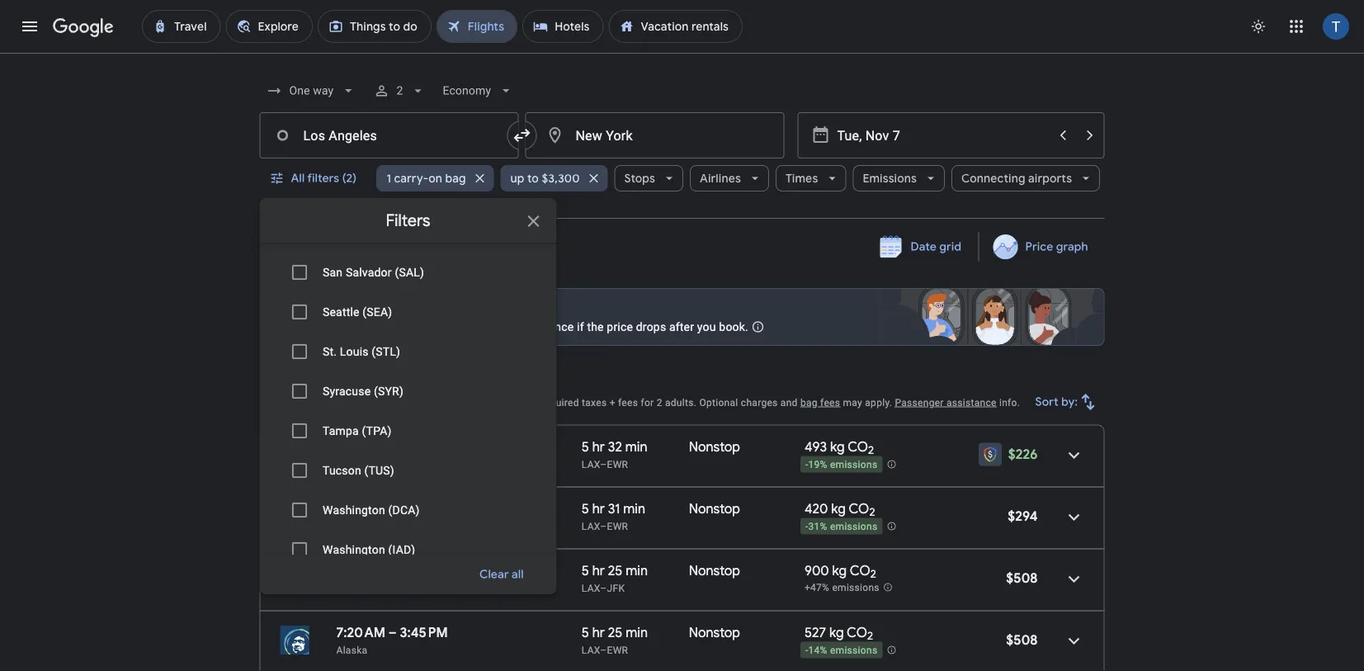 Task type: vqa. For each thing, say whether or not it's contained in the screenshot.
TERMS link
no



Task type: describe. For each thing, give the bounding box(es) containing it.
nonstop flight. element for 527
[[689, 624, 741, 644]]

leaves los angeles international airport at 10:28 am on tuesday, november 7 and arrives at newark liberty international airport at 6:59 pm on tuesday, november 7. element
[[336, 500, 453, 517]]

francisco
[[345, 226, 397, 239]]

2 you from the left
[[698, 320, 716, 334]]

track prices
[[288, 234, 355, 249]]

5 for 10:28 am
[[582, 500, 589, 517]]

filters
[[307, 171, 339, 186]]

on for based
[[327, 397, 339, 408]]

find the best price region
[[260, 232, 1105, 275]]

5 hr 25 min lax – ewr
[[582, 624, 648, 656]]

+
[[610, 397, 616, 408]]

Arrival time: 6:59 PM. text field
[[406, 500, 453, 517]]

Departure time: 10:28 AM. text field
[[336, 500, 391, 517]]

900 kg co 2
[[805, 562, 877, 581]]

1 carry-on bag
[[387, 171, 466, 186]]

price graph
[[1026, 239, 1089, 254]]

1 and from the left
[[367, 397, 385, 408]]

airlines
[[700, 171, 741, 186]]

only
[[491, 542, 517, 557]]

Departure time: 7:20 AM. text field
[[336, 624, 386, 641]]

– inside 9:15 pm – spirit
[[385, 438, 393, 455]]

min for 527
[[626, 624, 648, 641]]

$3,300
[[542, 171, 580, 186]]

all
[[512, 567, 524, 582]]

up to $3,300 button
[[501, 159, 608, 198]]

google
[[411, 320, 448, 334]]

tampa (tpa)
[[322, 424, 391, 438]]

syracuse (syr)
[[322, 384, 403, 398]]

- for 420
[[806, 521, 809, 533]]

seattle (sea)
[[322, 305, 392, 319]]

10:28 am
[[336, 500, 391, 517]]

min for 420
[[624, 500, 646, 517]]

- for 527
[[806, 645, 809, 657]]

2 button
[[367, 71, 433, 111]]

1 horizontal spatial price
[[607, 320, 633, 334]]

stops button
[[615, 159, 684, 198]]

st.
[[322, 345, 337, 358]]

ranked based on price and convenience
[[260, 397, 445, 408]]

times
[[786, 171, 819, 186]]

7:20 am – 3:45 pm alaska
[[336, 624, 448, 656]]

32
[[608, 438, 623, 455]]

9:15 pm – spirit
[[336, 438, 397, 470]]

1
[[387, 171, 391, 186]]

ewr for 25
[[607, 644, 629, 656]]

ranked
[[260, 397, 294, 408]]

all
[[291, 171, 305, 186]]

-31% emissions
[[806, 521, 878, 533]]

main menu image
[[20, 17, 40, 36]]

change appearance image
[[1239, 7, 1279, 46]]

bag fees button
[[801, 397, 841, 408]]

kg for 493
[[831, 438, 845, 455]]

emissions for 493
[[831, 459, 878, 471]]

– inside 5 hr 32 min lax – ewr
[[601, 459, 607, 470]]

2 for 527
[[868, 629, 874, 643]]

optional
[[700, 397, 739, 408]]

(iad)
[[388, 543, 415, 557]]

Departure time: 9:15 PM. text field
[[336, 438, 382, 455]]

2 inside popup button
[[397, 84, 403, 97]]

emissions for 420
[[831, 521, 878, 533]]

14%
[[809, 645, 828, 657]]

1 the from the left
[[501, 320, 518, 334]]

25 for 900
[[608, 562, 623, 579]]

adults.
[[665, 397, 697, 408]]

2 and from the left
[[781, 397, 798, 408]]

drops
[[636, 320, 667, 334]]

to
[[528, 171, 539, 186]]

loading results progress bar
[[0, 53, 1365, 56]]

(tpa)
[[362, 424, 391, 438]]

493 kg co 2
[[805, 438, 875, 458]]

(stl)
[[371, 345, 400, 358]]

prices include required taxes + fees for 2 adults. optional charges and bag fees may apply. passenger assistance
[[473, 397, 997, 408]]

total duration 5 hr 25 min. element for 527
[[582, 624, 689, 644]]

$508 for 900
[[1007, 570, 1038, 587]]

hr for 7:20 am
[[593, 624, 605, 641]]

required
[[541, 397, 579, 408]]

2 for 900
[[871, 567, 877, 581]]

prices
[[321, 234, 355, 249]]

hr for 9:15 pm
[[593, 438, 605, 455]]

lax for 9:15 pm
[[582, 459, 601, 470]]

san francisco (sfo)
[[322, 226, 430, 239]]

0 horizontal spatial price
[[342, 397, 365, 408]]

tucson (tus)
[[322, 464, 394, 477]]

if
[[577, 320, 584, 334]]

all filters (2)
[[291, 171, 357, 186]]

tampa
[[322, 424, 359, 438]]

san for san francisco (sfo)
[[322, 226, 342, 239]]

track
[[288, 234, 318, 249]]

226 US dollars text field
[[1009, 446, 1038, 463]]

9:15 pm
[[336, 438, 382, 455]]

kg for 527
[[830, 624, 844, 641]]

flights,
[[372, 320, 408, 334]]

5 for 9:15 pm
[[582, 438, 589, 455]]

– left 6:59 pm
[[395, 500, 403, 517]]

total duration 5 hr 32 min. element
[[582, 438, 689, 458]]

-14% emissions
[[806, 645, 878, 657]]

31
[[608, 500, 620, 517]]

19%
[[809, 459, 828, 471]]

ewr for 32
[[607, 459, 629, 470]]

emissions down 900 kg co 2
[[833, 582, 880, 594]]

$508 for 527
[[1007, 632, 1038, 649]]

date grid button
[[868, 232, 975, 262]]

clear all
[[480, 567, 524, 582]]

-19% emissions
[[806, 459, 878, 471]]

Arrival time: 3:45 PM. text field
[[400, 624, 448, 641]]

flight details. leaves los angeles international airport at 7:20 am on tuesday, november 7 and arrives at newark liberty international airport at 3:45 pm on tuesday, november 7. image
[[1055, 621, 1094, 661]]

alaska
[[336, 644, 368, 656]]

527 kg co 2
[[805, 624, 874, 643]]

filters
[[386, 210, 431, 231]]

based
[[297, 397, 325, 408]]

5 for 7:20 am
[[582, 624, 589, 641]]

nonstop for 420
[[689, 500, 741, 517]]

1 carry-on bag button
[[377, 159, 494, 198]]

syracuse
[[322, 384, 371, 398]]

kg for 420
[[832, 500, 846, 517]]

(sfo)
[[400, 226, 430, 239]]

graph
[[1057, 239, 1089, 254]]

flight details. leaves los angeles international airport at 6:05 am on tuesday, november 7 and arrives at john f. kennedy international airport at 2:30 pm on tuesday, november 7. image
[[1055, 559, 1094, 599]]

salvador
[[345, 265, 392, 279]]

emissions for 527
[[831, 645, 878, 657]]

price for price guarantee
[[319, 298, 351, 315]]

493
[[805, 438, 827, 455]]

– inside the 7:20 am – 3:45 pm alaska
[[389, 624, 397, 641]]

charges
[[741, 397, 778, 408]]

san for san salvador (sal)
[[322, 265, 342, 279]]

close dialog image
[[524, 211, 544, 231]]

by:
[[1062, 395, 1079, 410]]

carry-
[[394, 171, 429, 186]]

stops
[[625, 171, 656, 186]]

price for price graph
[[1026, 239, 1054, 254]]

louis
[[340, 345, 368, 358]]

guarantee
[[354, 298, 417, 315]]

connecting airports button
[[952, 159, 1101, 198]]

min for 900
[[626, 562, 648, 579]]

apply.
[[866, 397, 893, 408]]

min for 493
[[626, 438, 648, 455]]

emissions button
[[853, 159, 945, 198]]



Task type: locate. For each thing, give the bounding box(es) containing it.
after
[[670, 320, 695, 334]]

1 vertical spatial price
[[319, 298, 351, 315]]

lax left jfk at the bottom left
[[582, 583, 601, 594]]

hr inside 5 hr 32 min lax – ewr
[[593, 438, 605, 455]]

co up +47% emissions
[[850, 562, 871, 579]]

kg inside 420 kg co 2
[[832, 500, 846, 517]]

1 total duration 5 hr 25 min. element from the top
[[582, 562, 689, 582]]

hr down 5 hr 25 min lax – jfk on the bottom
[[593, 624, 605, 641]]

difference
[[521, 320, 574, 334]]

the
[[501, 320, 518, 334], [587, 320, 604, 334]]

seattle
[[322, 305, 359, 319]]

min inside 5 hr 31 min lax – ewr
[[624, 500, 646, 517]]

lax inside the 5 hr 25 min lax – ewr
[[582, 644, 601, 656]]

min inside the 5 hr 25 min lax – ewr
[[626, 624, 648, 641]]

nonstop for 900
[[689, 562, 741, 579]]

co up -31% emissions
[[849, 500, 870, 517]]

508 US dollars text field
[[1007, 632, 1038, 649]]

294 US dollars text field
[[1008, 508, 1038, 525]]

2 fees from the left
[[821, 397, 841, 408]]

2 5 from the top
[[582, 500, 589, 517]]

2 $508 from the top
[[1007, 632, 1038, 649]]

25 inside the 5 hr 25 min lax – ewr
[[608, 624, 623, 641]]

1 vertical spatial on
[[327, 397, 339, 408]]

– inside 5 hr 31 min lax – ewr
[[601, 521, 607, 532]]

leaves los angeles international airport at 9:15 pm on tuesday, november 7 and arrives at newark liberty international airport at 5:47 am on wednesday, november 8. element
[[336, 438, 453, 455]]

1 $508 from the top
[[1007, 570, 1038, 587]]

and
[[367, 397, 385, 408], [781, 397, 798, 408]]

0 vertical spatial $508
[[1007, 570, 1038, 587]]

fees right +
[[618, 397, 638, 408]]

527
[[805, 624, 827, 641]]

bag inside popup button
[[445, 171, 466, 186]]

1 horizontal spatial on
[[429, 171, 443, 186]]

– down total duration 5 hr 32 min. element
[[601, 459, 607, 470]]

washington (dca)
[[322, 503, 420, 517]]

min inside 5 hr 25 min lax – jfk
[[626, 562, 648, 579]]

san right track
[[322, 226, 342, 239]]

learn more about price guarantee image
[[739, 307, 778, 347]]

31%
[[809, 521, 828, 533]]

bag right carry-
[[445, 171, 466, 186]]

2 total duration 5 hr 25 min. element from the top
[[582, 624, 689, 644]]

price left drops
[[607, 320, 633, 334]]

25 down jfk at the bottom left
[[608, 624, 623, 641]]

$508 left the flight details. leaves los angeles international airport at 6:05 am on tuesday, november 7 and arrives at john f. kennedy international airport at 2:30 pm on tuesday, november 7. image
[[1007, 570, 1038, 587]]

clear all button
[[460, 555, 544, 595]]

hr left 32
[[593, 438, 605, 455]]

(sea)
[[362, 305, 392, 319]]

the left difference
[[501, 320, 518, 334]]

0 horizontal spatial on
[[327, 397, 339, 408]]

flights
[[298, 372, 346, 393]]

0 horizontal spatial you
[[479, 320, 498, 334]]

3 lax from the top
[[582, 583, 601, 594]]

bag inside best flights main content
[[801, 397, 818, 408]]

900
[[805, 562, 830, 579]]

up to $3,300
[[511, 171, 580, 186]]

0 vertical spatial san
[[322, 226, 342, 239]]

(tus)
[[364, 464, 394, 477]]

- down the 420
[[806, 521, 809, 533]]

price left 'graph'
[[1026, 239, 1054, 254]]

co
[[848, 438, 869, 455], [849, 500, 870, 517], [850, 562, 871, 579], [847, 624, 868, 641]]

2 inside 493 kg co 2
[[869, 444, 875, 458]]

price
[[1026, 239, 1054, 254], [319, 298, 351, 315]]

lax down 5 hr 25 min lax – jfk on the bottom
[[582, 644, 601, 656]]

5 inside 5 hr 32 min lax – ewr
[[582, 438, 589, 455]]

lax down total duration 5 hr 31 min. element
[[582, 521, 601, 532]]

25
[[608, 562, 623, 579], [608, 624, 623, 641]]

2
[[397, 84, 403, 97], [657, 397, 663, 408], [869, 444, 875, 458], [870, 505, 876, 520], [871, 567, 877, 581], [868, 629, 874, 643]]

5 left 32
[[582, 438, 589, 455]]

nov 7
[[383, 234, 415, 249]]

– down total duration 5 hr 31 min. element
[[601, 521, 607, 532]]

fees left may
[[821, 397, 841, 408]]

you
[[479, 320, 498, 334], [698, 320, 716, 334]]

1 horizontal spatial you
[[698, 320, 716, 334]]

washington down 10:28 am
[[322, 543, 385, 557]]

on right 1
[[429, 171, 443, 186]]

– down (tpa)
[[385, 438, 393, 455]]

2 for 493
[[869, 444, 875, 458]]

420
[[805, 500, 829, 517]]

1 vertical spatial washington
[[322, 543, 385, 557]]

flight details. leaves los angeles international airport at 10:28 am on tuesday, november 7 and arrives at newark liberty international airport at 6:59 pm on tuesday, november 7. image
[[1055, 497, 1094, 537]]

3 5 from the top
[[582, 562, 589, 579]]

washington for washington (iad)
[[322, 543, 385, 557]]

0 vertical spatial ewr
[[607, 459, 629, 470]]

passenger
[[895, 397, 944, 408]]

(dca)
[[388, 503, 420, 517]]

kg inside 527 kg co 2
[[830, 624, 844, 641]]

min inside 5 hr 32 min lax – ewr
[[626, 438, 648, 455]]

co inside 527 kg co 2
[[847, 624, 868, 641]]

lax inside 5 hr 32 min lax – ewr
[[582, 459, 601, 470]]

jfk
[[607, 583, 625, 594]]

clear
[[480, 567, 509, 582]]

on
[[429, 171, 443, 186], [327, 397, 339, 408]]

4 lax from the top
[[582, 644, 601, 656]]

0 horizontal spatial bag
[[445, 171, 466, 186]]

lax for 7:20 am
[[582, 644, 601, 656]]

– left 3:45 pm text field
[[389, 624, 397, 641]]

0 vertical spatial total duration 5 hr 25 min. element
[[582, 562, 689, 582]]

and right the charges
[[781, 397, 798, 408]]

connecting
[[962, 171, 1026, 186]]

- down 527
[[806, 645, 809, 657]]

2 for 420
[[870, 505, 876, 520]]

0 vertical spatial price
[[1026, 239, 1054, 254]]

1 ewr from the top
[[607, 459, 629, 470]]

you right pays
[[479, 320, 498, 334]]

kg inside 900 kg co 2
[[833, 562, 847, 579]]

sort by: button
[[1029, 382, 1105, 422]]

total duration 5 hr 25 min. element up jfk at the bottom left
[[582, 562, 689, 582]]

1 fees from the left
[[618, 397, 638, 408]]

$508
[[1007, 570, 1038, 587], [1007, 632, 1038, 649]]

lax down total duration 5 hr 32 min. element
[[582, 459, 601, 470]]

bag
[[445, 171, 466, 186], [801, 397, 818, 408]]

– inside the 5 hr 25 min lax – ewr
[[601, 644, 607, 656]]

25 for 527
[[608, 624, 623, 641]]

None field
[[260, 76, 364, 106], [436, 76, 521, 106], [260, 76, 364, 106], [436, 76, 521, 106]]

0 horizontal spatial fees
[[618, 397, 638, 408]]

swap origin and destination. image
[[512, 126, 532, 145]]

ewr down 32
[[607, 459, 629, 470]]

2 25 from the top
[[608, 624, 623, 641]]

nonstop flight. element for 420
[[689, 500, 741, 520]]

1 25 from the top
[[608, 562, 623, 579]]

1 vertical spatial ewr
[[607, 521, 629, 532]]

2 hr from the top
[[593, 500, 605, 517]]

on for carry-
[[429, 171, 443, 186]]

5 down 5 hr 25 min lax – jfk on the bottom
[[582, 624, 589, 641]]

best flights main content
[[260, 232, 1105, 671]]

min right 32
[[626, 438, 648, 455]]

1 vertical spatial -
[[806, 521, 809, 533]]

co for 527
[[847, 624, 868, 641]]

and up (tpa)
[[367, 397, 385, 408]]

ewr inside 5 hr 32 min lax – ewr
[[607, 459, 629, 470]]

1 you from the left
[[479, 320, 498, 334]]

ewr inside 5 hr 31 min lax – ewr
[[607, 521, 629, 532]]

2 san from the top
[[322, 265, 342, 279]]

taxes
[[582, 397, 607, 408]]

emissions down 420 kg co 2
[[831, 521, 878, 533]]

co for 420
[[849, 500, 870, 517]]

0 horizontal spatial price
[[319, 298, 351, 315]]

convenience
[[387, 397, 445, 408]]

flight details. leaves los angeles international airport at 9:15 pm on tuesday, november 7 and arrives at newark liberty international airport at 5:47 am on wednesday, november 8. image
[[1055, 436, 1094, 475]]

2 vertical spatial -
[[806, 645, 809, 657]]

lax
[[582, 459, 601, 470], [582, 521, 601, 532], [582, 583, 601, 594], [582, 644, 601, 656]]

(syr)
[[374, 384, 403, 398]]

–
[[385, 438, 393, 455], [601, 459, 607, 470], [395, 500, 403, 517], [601, 521, 607, 532], [601, 583, 607, 594], [389, 624, 397, 641], [601, 644, 607, 656]]

2 nonstop flight. element from the top
[[689, 500, 741, 520]]

Departure text field
[[838, 113, 1049, 158]]

the right if
[[587, 320, 604, 334]]

7
[[408, 234, 415, 249]]

all filters (2) button
[[260, 159, 370, 198]]

- down 493
[[806, 459, 809, 471]]

1 horizontal spatial the
[[587, 320, 604, 334]]

5 inside the 5 hr 25 min lax – ewr
[[582, 624, 589, 641]]

nonstop flight. element for 493
[[689, 438, 741, 458]]

airlines button
[[690, 159, 770, 198]]

hr inside 5 hr 25 min lax – jfk
[[593, 562, 605, 579]]

nonstop flight. element
[[689, 438, 741, 458], [689, 500, 741, 520], [689, 562, 741, 582], [689, 624, 741, 644]]

0 vertical spatial on
[[429, 171, 443, 186]]

emissions
[[831, 459, 878, 471], [831, 521, 878, 533], [833, 582, 880, 594], [831, 645, 878, 657]]

kg inside 493 kg co 2
[[831, 438, 845, 455]]

0 vertical spatial -
[[806, 459, 809, 471]]

2 lax from the top
[[582, 521, 601, 532]]

5 down 5 hr 31 min lax – ewr
[[582, 562, 589, 579]]

price up for
[[319, 298, 351, 315]]

on right based
[[327, 397, 339, 408]]

1 vertical spatial price
[[342, 397, 365, 408]]

508 US dollars text field
[[1007, 570, 1038, 587]]

co inside 420 kg co 2
[[849, 500, 870, 517]]

1 washington from the top
[[322, 503, 385, 517]]

spirit
[[336, 459, 361, 470]]

2 the from the left
[[587, 320, 604, 334]]

kg up +47% emissions
[[833, 562, 847, 579]]

nonstop for 527
[[689, 624, 741, 641]]

2 inside 527 kg co 2
[[868, 629, 874, 643]]

lax inside 5 hr 25 min lax – jfk
[[582, 583, 601, 594]]

emissions down 493 kg co 2
[[831, 459, 878, 471]]

+47%
[[805, 582, 830, 594]]

total duration 5 hr 25 min. element down jfk at the bottom left
[[582, 624, 689, 644]]

0 horizontal spatial and
[[367, 397, 385, 408]]

price graph button
[[983, 232, 1102, 262]]

5 hr 25 min lax – jfk
[[582, 562, 648, 594]]

25 inside 5 hr 25 min lax – jfk
[[608, 562, 623, 579]]

best flights
[[260, 372, 346, 393]]

1 horizontal spatial price
[[1026, 239, 1054, 254]]

1 5 from the top
[[582, 438, 589, 455]]

san
[[322, 226, 342, 239], [322, 265, 342, 279]]

2 vertical spatial ewr
[[607, 644, 629, 656]]

kg up -14% emissions
[[830, 624, 844, 641]]

hr inside the 5 hr 25 min lax – ewr
[[593, 624, 605, 641]]

min right 31 at the left of the page
[[624, 500, 646, 517]]

st. louis (stl)
[[322, 345, 400, 358]]

0 vertical spatial washington
[[322, 503, 385, 517]]

nonstop flight. element for 900
[[689, 562, 741, 582]]

25 up jfk at the bottom left
[[608, 562, 623, 579]]

3 nonstop from the top
[[689, 562, 741, 579]]

co for 900
[[850, 562, 871, 579]]

kg up -19% emissions
[[831, 438, 845, 455]]

ewr down 31 at the left of the page
[[607, 521, 629, 532]]

co inside 900 kg co 2
[[850, 562, 871, 579]]

1 nonstop flight. element from the top
[[689, 438, 741, 458]]

hr down 5 hr 31 min lax – ewr
[[593, 562, 605, 579]]

2 - from the top
[[806, 521, 809, 533]]

learn more about tracked prices image
[[359, 234, 373, 249]]

pays
[[451, 320, 476, 334]]

– down jfk at the bottom left
[[601, 644, 607, 656]]

you right after
[[698, 320, 716, 334]]

price inside button
[[1026, 239, 1054, 254]]

connecting airports
[[962, 171, 1073, 186]]

3:45 pm
[[400, 624, 448, 641]]

3 ewr from the top
[[607, 644, 629, 656]]

washington down tucson (tus)
[[322, 503, 385, 517]]

3 - from the top
[[806, 645, 809, 657]]

san down the prices
[[322, 265, 342, 279]]

sort by:
[[1036, 395, 1079, 410]]

lax for 10:28 am
[[582, 521, 601, 532]]

co inside 493 kg co 2
[[848, 438, 869, 455]]

min down 5 hr 31 min lax – ewr
[[626, 562, 648, 579]]

1 lax from the top
[[582, 459, 601, 470]]

passenger assistance button
[[895, 397, 997, 408]]

4 nonstop flight. element from the top
[[689, 624, 741, 644]]

hr inside 5 hr 31 min lax – ewr
[[593, 500, 605, 517]]

kg up -31% emissions
[[832, 500, 846, 517]]

1 vertical spatial 25
[[608, 624, 623, 641]]

$294
[[1008, 508, 1038, 525]]

$508 left flight details. leaves los angeles international airport at 7:20 am on tuesday, november 7 and arrives at newark liberty international airport at 3:45 pm on tuesday, november 7. icon
[[1007, 632, 1038, 649]]

nonstop for 493
[[689, 438, 741, 455]]

leaves los angeles international airport at 7:20 am on tuesday, november 7 and arrives at newark liberty international airport at 3:45 pm on tuesday, november 7. element
[[336, 624, 448, 641]]

4 hr from the top
[[593, 624, 605, 641]]

2 inside 420 kg co 2
[[870, 505, 876, 520]]

– inside 5 hr 25 min lax – jfk
[[601, 583, 607, 594]]

co up -19% emissions
[[848, 438, 869, 455]]

hr for 10:28 am
[[593, 500, 605, 517]]

total duration 5 hr 25 min. element
[[582, 562, 689, 582], [582, 624, 689, 644]]

4 5 from the top
[[582, 624, 589, 641]]

2 nonstop from the top
[[689, 500, 741, 517]]

1 horizontal spatial and
[[781, 397, 798, 408]]

airports
[[1029, 171, 1073, 186]]

washington (iad)
[[322, 543, 415, 557]]

4 nonstop from the top
[[689, 624, 741, 641]]

for
[[319, 320, 336, 334]]

nonstop
[[689, 438, 741, 455], [689, 500, 741, 517], [689, 562, 741, 579], [689, 624, 741, 641]]

5 left 31 at the left of the page
[[582, 500, 589, 517]]

2 ewr from the top
[[607, 521, 629, 532]]

1 vertical spatial $508
[[1007, 632, 1038, 649]]

0 vertical spatial 25
[[608, 562, 623, 579]]

+47% emissions
[[805, 582, 880, 594]]

washington for washington (dca)
[[322, 503, 385, 517]]

1 vertical spatial san
[[322, 265, 342, 279]]

ewr down jfk at the bottom left
[[607, 644, 629, 656]]

$226
[[1009, 446, 1038, 463]]

ewr inside the 5 hr 25 min lax – ewr
[[607, 644, 629, 656]]

None text field
[[260, 112, 519, 159], [526, 112, 785, 159], [260, 112, 519, 159], [526, 112, 785, 159]]

tucson
[[322, 464, 361, 477]]

1 horizontal spatial bag
[[801, 397, 818, 408]]

1 san from the top
[[322, 226, 342, 239]]

1 vertical spatial total duration 5 hr 25 min. element
[[582, 624, 689, 644]]

2 inside 900 kg co 2
[[871, 567, 877, 581]]

1 vertical spatial bag
[[801, 397, 818, 408]]

none search field containing filters
[[260, 0, 1105, 595]]

co for 493
[[848, 438, 869, 455]]

total duration 5 hr 31 min. element
[[582, 500, 689, 520]]

min down 5 hr 25 min lax – jfk on the bottom
[[626, 624, 648, 641]]

hr left 31 at the left of the page
[[593, 500, 605, 517]]

– up the 5 hr 25 min lax – ewr
[[601, 583, 607, 594]]

5 inside 5 hr 31 min lax – ewr
[[582, 500, 589, 517]]

0 vertical spatial price
[[607, 320, 633, 334]]

2 washington from the top
[[322, 543, 385, 557]]

1 hr from the top
[[593, 438, 605, 455]]

on inside 1 carry-on bag popup button
[[429, 171, 443, 186]]

assistance
[[947, 397, 997, 408]]

5 hr 32 min lax – ewr
[[582, 438, 648, 470]]

lax inside 5 hr 31 min lax – ewr
[[582, 521, 601, 532]]

1 horizontal spatial fees
[[821, 397, 841, 408]]

1 - from the top
[[806, 459, 809, 471]]

ewr for 31
[[607, 521, 629, 532]]

None search field
[[260, 0, 1105, 595]]

5 inside 5 hr 25 min lax – jfk
[[582, 562, 589, 579]]

kg for 900
[[833, 562, 847, 579]]

some
[[339, 320, 369, 334]]

3 nonstop flight. element from the top
[[689, 562, 741, 582]]

co up -14% emissions
[[847, 624, 868, 641]]

on inside best flights main content
[[327, 397, 339, 408]]

bag left may
[[801, 397, 818, 408]]

emissions down 527 kg co 2
[[831, 645, 878, 657]]

book.
[[719, 320, 749, 334]]

price up tampa (tpa)
[[342, 397, 365, 408]]

3 hr from the top
[[593, 562, 605, 579]]

total duration 5 hr 25 min. element for 900
[[582, 562, 689, 582]]

(sal)
[[395, 265, 424, 279]]

1 nonstop from the top
[[689, 438, 741, 455]]

0 horizontal spatial the
[[501, 320, 518, 334]]

0 vertical spatial bag
[[445, 171, 466, 186]]

- for 493
[[806, 459, 809, 471]]



